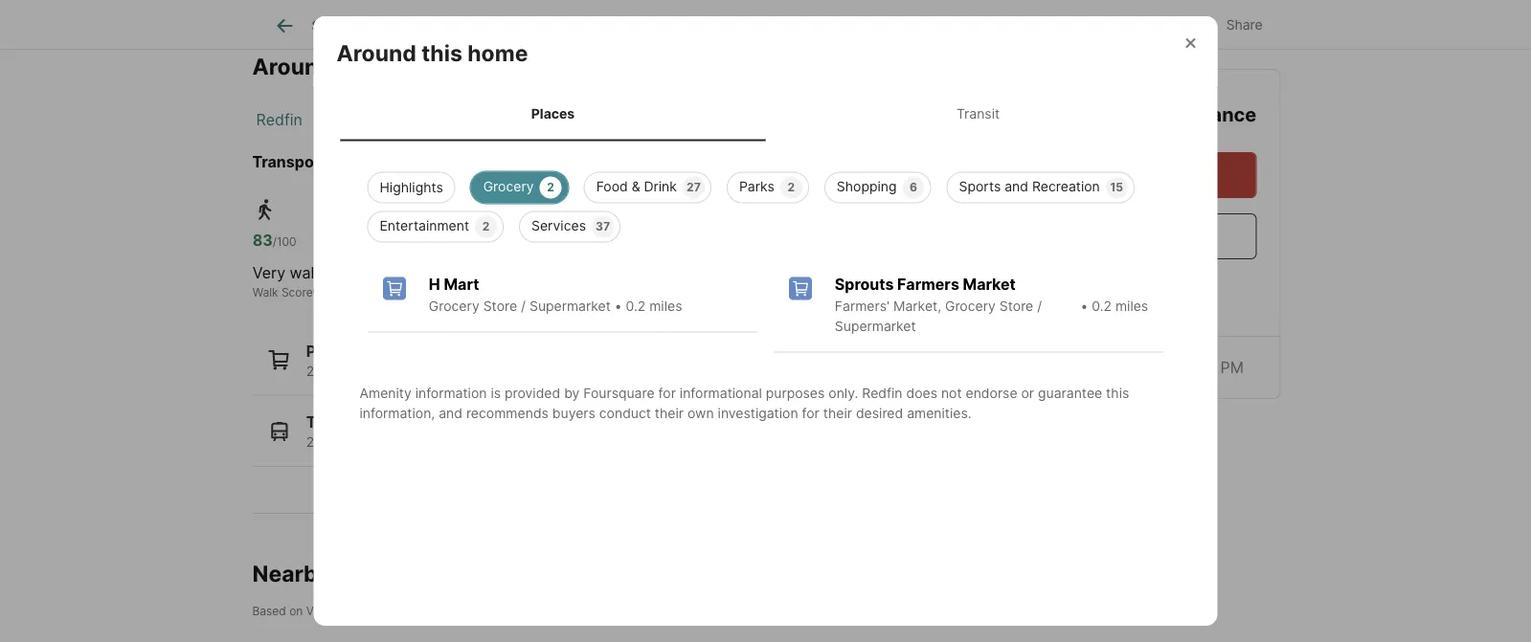 Task type: vqa. For each thing, say whether or not it's contained in the screenshot.
middle Center,
no



Task type: describe. For each thing, give the bounding box(es) containing it.
2 0.2 from the left
[[1092, 298, 1112, 314]]

90505 link
[[527, 111, 575, 129]]

1 their from the left
[[655, 406, 684, 422]]

schools tab
[[771, 3, 863, 49]]

transit for transit
[[957, 105, 1000, 121]]

transportation near vivo flex torrance
[[252, 153, 545, 171]]

vivo right on
[[306, 605, 330, 619]]

flex up a
[[1130, 103, 1169, 126]]

6
[[910, 180, 918, 194]]

/100 for 83
[[273, 235, 297, 249]]

• 0.2 miles
[[1081, 298, 1149, 314]]

groceries,
[[318, 363, 381, 379]]

places tab
[[341, 90, 766, 137]]

38
[[455, 231, 475, 250]]

redfin inside amenity information is provided by foursquare for informational purposes only. redfin does not endorse or guarantee this information, and recommends buyers conduct their own investigation for their desired amenities.
[[862, 385, 903, 402]]

83 /100
[[253, 231, 297, 250]]

(310) 765-7071 button
[[1004, 267, 1257, 313]]

/ for mart
[[521, 298, 526, 314]]

not
[[942, 385, 962, 402]]

2 their from the left
[[824, 406, 853, 422]]

contact
[[1004, 103, 1079, 126]]

search link
[[274, 14, 358, 37]]

by
[[564, 385, 580, 402]]

grocery for h
[[429, 298, 480, 314]]

2 miles from the left
[[1116, 298, 1149, 314]]

bike
[[648, 286, 671, 300]]

around vivo flex torrance
[[252, 52, 537, 79]]

overview tab
[[379, 3, 481, 49]]

/100 for 38
[[475, 235, 499, 249]]

foursquare
[[584, 385, 655, 402]]

investigation
[[718, 406, 799, 422]]

informational
[[680, 385, 762, 402]]

out
[[1137, 17, 1160, 33]]

vivo up request
[[1083, 103, 1126, 126]]

services
[[532, 218, 586, 234]]

search
[[312, 17, 358, 34]]

sports and recreation
[[959, 178, 1101, 195]]

miles inside h mart grocery store / supermarket • 0.2 miles
[[650, 298, 683, 314]]

tab list containing search
[[252, 0, 879, 49]]

/ for market,
[[1038, 298, 1043, 314]]

parks
[[497, 363, 532, 379]]

2 up is
[[485, 363, 493, 379]]

endorse
[[966, 385, 1018, 402]]

restaurants,
[[405, 363, 481, 379]]

contact vivo flex torrance
[[1004, 103, 1257, 126]]

0 vertical spatial this
[[422, 39, 463, 66]]

very
[[253, 263, 286, 282]]

tour
[[1154, 166, 1184, 184]]

7071
[[1166, 281, 1201, 299]]

mart
[[444, 275, 480, 294]]

2 for parks
[[788, 180, 795, 194]]

shopping
[[837, 178, 897, 195]]

purposes
[[766, 385, 825, 402]]

is
[[491, 385, 501, 402]]

farmers'
[[835, 298, 890, 314]]

parks
[[740, 178, 775, 195]]

flex down overview tab
[[391, 52, 436, 79]]

based on vivo flex torrance
[[252, 605, 407, 619]]

765-
[[1130, 281, 1166, 299]]

sprouts
[[835, 275, 894, 294]]

h mart grocery store / supermarket • 0.2 miles
[[429, 275, 683, 314]]

information,
[[360, 406, 435, 422]]

open
[[1017, 358, 1055, 377]]

based
[[252, 605, 286, 619]]

near
[[368, 153, 402, 171]]

344,
[[370, 434, 399, 451]]

recommends
[[466, 406, 549, 422]]

transit inside some transit transit score ®
[[455, 286, 492, 300]]

provided
[[505, 385, 561, 402]]

today:
[[1060, 358, 1105, 377]]

request a tour
[[1077, 166, 1184, 184]]

x-out
[[1124, 17, 1160, 33]]

a
[[1141, 166, 1150, 184]]

very walkable walk score ®
[[253, 263, 354, 300]]

h
[[429, 275, 440, 294]]

schools
[[792, 17, 842, 34]]

tab list inside around this home dialog
[[337, 86, 1195, 141]]

guarantee
[[1039, 385, 1103, 402]]

1 horizontal spatial for
[[802, 406, 820, 422]]

flex down nearby rentals
[[333, 605, 355, 619]]

x-
[[1124, 17, 1137, 33]]

overview
[[400, 17, 460, 34]]

and inside amenity information is provided by foursquare for informational purposes only. redfin does not endorse or guarantee this information, and recommends buyers conduct their own investigation for their desired amenities.
[[439, 406, 463, 422]]

on
[[289, 605, 303, 619]]

(310) 765-7071
[[1087, 281, 1201, 299]]

food
[[597, 178, 628, 195]]

store for market,
[[1000, 298, 1034, 314]]

redfin link
[[256, 111, 303, 129]]

favorite button
[[963, 4, 1073, 44]]

entertainment
[[380, 218, 469, 234]]

sprouts farmers market
[[835, 275, 1016, 294]]

only.
[[829, 385, 859, 402]]

2 for entertainment
[[483, 220, 490, 234]]

(310)
[[1087, 281, 1127, 299]]

3:00
[[1184, 358, 1217, 377]]

buyers
[[553, 406, 596, 422]]

share
[[1227, 17, 1263, 33]]

15
[[1111, 180, 1124, 194]]

drink
[[644, 178, 677, 195]]

torrance up tour
[[1173, 103, 1257, 126]]

nearby
[[252, 560, 330, 587]]

list box inside around this home dialog
[[352, 164, 1180, 243]]

own
[[688, 406, 714, 422]]



Task type: locate. For each thing, give the bounding box(es) containing it.
0 vertical spatial for
[[659, 385, 676, 402]]

0 horizontal spatial redfin
[[256, 111, 303, 129]]

conduct
[[600, 406, 651, 422]]

score right walk
[[282, 286, 313, 300]]

2 ® from the left
[[526, 286, 534, 300]]

pm
[[1221, 358, 1244, 377]]

request a tour button
[[1004, 152, 1257, 198]]

fees tab
[[594, 3, 666, 49]]

2 /100 from the left
[[475, 235, 499, 249]]

transit up 225,
[[306, 413, 359, 432]]

2 horizontal spatial score
[[674, 286, 705, 300]]

0 horizontal spatial •
[[615, 298, 622, 314]]

around inside dialog
[[337, 39, 417, 66]]

1 ® from the left
[[313, 286, 321, 300]]

sports
[[959, 178, 1001, 195]]

for
[[659, 385, 676, 402], [802, 406, 820, 422]]

1 horizontal spatial miles
[[1116, 298, 1149, 314]]

score inside some transit transit score ®
[[495, 286, 526, 300]]

amenities
[[687, 17, 750, 34]]

2 right parks
[[788, 180, 795, 194]]

around down the search
[[337, 39, 417, 66]]

/100
[[273, 235, 297, 249], [475, 235, 499, 249]]

0 horizontal spatial their
[[655, 406, 684, 422]]

transit inside tab
[[957, 105, 1000, 121]]

0 horizontal spatial ®
[[313, 286, 321, 300]]

floor plans
[[502, 17, 572, 34]]

2 • from the left
[[1081, 298, 1089, 314]]

1 horizontal spatial places
[[531, 105, 575, 121]]

bike score
[[648, 286, 705, 300]]

®
[[313, 286, 321, 300], [526, 286, 534, 300]]

/100 inside '83 /100'
[[273, 235, 297, 249]]

request
[[1077, 166, 1138, 184]]

90505
[[527, 111, 575, 129]]

market,
[[894, 298, 942, 314]]

1 score from the left
[[282, 286, 313, 300]]

1 horizontal spatial ®
[[526, 286, 534, 300]]

rentals
[[335, 560, 410, 587]]

score inside very walkable walk score ®
[[282, 286, 313, 300]]

vivo
[[337, 52, 386, 79], [1083, 103, 1126, 126], [406, 153, 439, 171], [306, 605, 330, 619]]

•
[[615, 298, 622, 314], [1081, 298, 1089, 314]]

1 store from the left
[[484, 298, 517, 314]]

places inside places 2 groceries, 26 restaurants, 2 parks
[[306, 342, 356, 361]]

this inside amenity information is provided by foursquare for informational purposes only. redfin does not endorse or guarantee this information, and recommends buyers conduct their own investigation for their desired amenities.
[[1107, 385, 1130, 402]]

flex
[[391, 52, 436, 79], [1130, 103, 1169, 126], [443, 153, 474, 171], [333, 605, 355, 619]]

this down 12:00
[[1107, 385, 1130, 402]]

0 horizontal spatial store
[[484, 298, 517, 314]]

&
[[632, 178, 641, 195]]

0 horizontal spatial grocery
[[429, 298, 480, 314]]

0 vertical spatial transit
[[957, 105, 1000, 121]]

supermarket for market,
[[835, 318, 916, 335]]

supermarket down farmers'
[[835, 318, 916, 335]]

and right sports
[[1005, 178, 1029, 195]]

1 • from the left
[[615, 298, 622, 314]]

transit 225, 232, 344, white
[[306, 413, 439, 451]]

places inside tab
[[531, 105, 575, 121]]

grocery
[[484, 178, 534, 195], [429, 298, 480, 314], [946, 298, 996, 314]]

/ down transit on the top of the page
[[521, 298, 526, 314]]

grocery inside farmers' market, grocery store / supermarket
[[946, 298, 996, 314]]

nearby rentals
[[252, 560, 410, 587]]

grocery down market
[[946, 298, 996, 314]]

1 vertical spatial supermarket
[[835, 318, 916, 335]]

0 vertical spatial supermarket
[[530, 298, 611, 314]]

transit tab
[[766, 90, 1191, 137]]

83
[[253, 231, 273, 250]]

store down market
[[1000, 298, 1034, 314]]

1 horizontal spatial supermarket
[[835, 318, 916, 335]]

tab list containing places
[[337, 86, 1195, 141]]

plans
[[538, 17, 572, 34]]

1 horizontal spatial /100
[[475, 235, 499, 249]]

for right foursquare
[[659, 385, 676, 402]]

2 up services
[[547, 180, 555, 194]]

1 horizontal spatial /
[[1038, 298, 1043, 314]]

desired
[[856, 406, 904, 422]]

services 37
[[532, 218, 610, 234]]

around this home
[[337, 39, 528, 66]]

/
[[521, 298, 526, 314], [1038, 298, 1043, 314]]

0 vertical spatial places
[[531, 105, 575, 121]]

26
[[385, 363, 401, 379]]

around for around vivo flex torrance
[[252, 52, 332, 79]]

store for mart
[[484, 298, 517, 314]]

0 horizontal spatial places
[[306, 342, 356, 361]]

2 left groceries,
[[306, 363, 314, 379]]

torrance down 90505
[[477, 153, 545, 171]]

1 vertical spatial tab list
[[337, 86, 1195, 141]]

flex up highlights
[[443, 153, 474, 171]]

/100 inside 38 /100
[[475, 235, 499, 249]]

1 0.2 from the left
[[626, 298, 646, 314]]

1 horizontal spatial around
[[337, 39, 417, 66]]

places 2 groceries, 26 restaurants, 2 parks
[[306, 342, 532, 379]]

score
[[282, 286, 313, 300], [495, 286, 526, 300], [674, 286, 705, 300]]

and
[[1005, 178, 1029, 195], [439, 406, 463, 422]]

1 vertical spatial redfin
[[862, 385, 903, 402]]

amenity
[[360, 385, 412, 402]]

/100 up some
[[475, 235, 499, 249]]

® down walkable at the left top
[[313, 286, 321, 300]]

® for walkable
[[313, 286, 321, 300]]

amenities tab
[[666, 3, 771, 49]]

transit for transit 225, 232, 344, white
[[306, 413, 359, 432]]

1 vertical spatial and
[[439, 406, 463, 422]]

pm-
[[1153, 358, 1184, 377]]

grocery inside h mart grocery store / supermarket • 0.2 miles
[[429, 298, 480, 314]]

0 horizontal spatial score
[[282, 286, 313, 300]]

0 horizontal spatial for
[[659, 385, 676, 402]]

around down search link
[[252, 52, 332, 79]]

2 horizontal spatial transit
[[957, 105, 1000, 121]]

transit left contact at right
[[957, 105, 1000, 121]]

redfin up desired
[[862, 385, 903, 402]]

1 vertical spatial places
[[306, 342, 356, 361]]

1 horizontal spatial grocery
[[484, 178, 534, 195]]

0 horizontal spatial this
[[422, 39, 463, 66]]

walkable
[[290, 263, 354, 282]]

information
[[415, 385, 487, 402]]

does
[[907, 385, 938, 402]]

score for walkable
[[282, 286, 313, 300]]

transit
[[500, 263, 546, 282]]

places for places 2 groceries, 26 restaurants, 2 parks
[[306, 342, 356, 361]]

• inside h mart grocery store / supermarket • 0.2 miles
[[615, 298, 622, 314]]

2 vertical spatial transit
[[306, 413, 359, 432]]

score down transit on the top of the page
[[495, 286, 526, 300]]

highlights
[[380, 179, 443, 196]]

2 score from the left
[[495, 286, 526, 300]]

1 horizontal spatial this
[[1107, 385, 1130, 402]]

some transit transit score ®
[[455, 263, 546, 300]]

37
[[596, 220, 610, 234]]

score right bike
[[674, 286, 705, 300]]

store down transit on the top of the page
[[484, 298, 517, 314]]

1 horizontal spatial their
[[824, 406, 853, 422]]

1 horizontal spatial and
[[1005, 178, 1029, 195]]

225,
[[306, 434, 334, 451]]

/100 up very
[[273, 235, 297, 249]]

supermarket for mart
[[530, 298, 611, 314]]

1 horizontal spatial transit
[[455, 286, 492, 300]]

0 vertical spatial and
[[1005, 178, 1029, 195]]

floor plans tab
[[481, 3, 594, 49]]

redfin up transportation
[[256, 111, 303, 129]]

amenity information is provided by foursquare for informational purposes only. redfin does not endorse or guarantee this information, and recommends buyers conduct their own investigation for their desired amenities.
[[360, 385, 1130, 422]]

1 vertical spatial this
[[1107, 385, 1130, 402]]

supermarket inside farmers' market, grocery store / supermarket
[[835, 318, 916, 335]]

/ up open
[[1038, 298, 1043, 314]]

3 score from the left
[[674, 286, 705, 300]]

and down information at left bottom
[[439, 406, 463, 422]]

tab list
[[252, 0, 879, 49], [337, 86, 1195, 141]]

supermarket inside h mart grocery store / supermarket • 0.2 miles
[[530, 298, 611, 314]]

1 / from the left
[[521, 298, 526, 314]]

1 /100 from the left
[[273, 235, 297, 249]]

grocery for farmers'
[[946, 298, 996, 314]]

2 for grocery
[[547, 180, 555, 194]]

0 horizontal spatial around
[[252, 52, 332, 79]]

market
[[963, 275, 1016, 294]]

0 horizontal spatial 0.2
[[626, 298, 646, 314]]

places for places
[[531, 105, 575, 121]]

some
[[455, 263, 496, 282]]

around this home dialog
[[314, 16, 1218, 627]]

vivo up highlights
[[406, 153, 439, 171]]

® inside some transit transit score ®
[[526, 286, 534, 300]]

0 horizontal spatial miles
[[650, 298, 683, 314]]

their down only.
[[824, 406, 853, 422]]

232,
[[338, 434, 366, 451]]

this
[[422, 39, 463, 66], [1107, 385, 1130, 402]]

or
[[1022, 385, 1035, 402]]

/ inside farmers' market, grocery store / supermarket
[[1038, 298, 1043, 314]]

around for around this home
[[337, 39, 417, 66]]

0 horizontal spatial and
[[439, 406, 463, 422]]

0.2
[[626, 298, 646, 314], [1092, 298, 1112, 314]]

/ inside h mart grocery store / supermarket • 0.2 miles
[[521, 298, 526, 314]]

1 vertical spatial transit
[[455, 286, 492, 300]]

food & drink
[[597, 178, 677, 195]]

grocery inside list box
[[484, 178, 534, 195]]

transit
[[957, 105, 1000, 121], [455, 286, 492, 300], [306, 413, 359, 432]]

1 horizontal spatial score
[[495, 286, 526, 300]]

places up groceries,
[[306, 342, 356, 361]]

and inside list box
[[1005, 178, 1029, 195]]

1 horizontal spatial •
[[1081, 298, 1089, 314]]

this down overview
[[422, 39, 463, 66]]

store inside farmers' market, grocery store / supermarket
[[1000, 298, 1034, 314]]

amenities.
[[907, 406, 972, 422]]

2 store from the left
[[1000, 298, 1034, 314]]

torrance down floor
[[441, 52, 537, 79]]

0.2 inside h mart grocery store / supermarket • 0.2 miles
[[626, 298, 646, 314]]

38 /100
[[455, 231, 499, 250]]

0 horizontal spatial supermarket
[[530, 298, 611, 314]]

list box containing grocery
[[352, 164, 1180, 243]]

grocery down mart
[[429, 298, 480, 314]]

1 horizontal spatial redfin
[[862, 385, 903, 402]]

list box
[[352, 164, 1180, 243]]

2 horizontal spatial grocery
[[946, 298, 996, 314]]

grocery up 38 /100
[[484, 178, 534, 195]]

transit inside transit 225, 232, 344, white
[[306, 413, 359, 432]]

0 horizontal spatial /100
[[273, 235, 297, 249]]

floor
[[502, 17, 535, 34]]

torrance down rentals
[[359, 605, 407, 619]]

farmers' market, grocery store / supermarket
[[835, 298, 1043, 335]]

for down purposes at the right
[[802, 406, 820, 422]]

0 horizontal spatial transit
[[306, 413, 359, 432]]

supermarket down transit on the top of the page
[[530, 298, 611, 314]]

(310) 765-7071 link
[[1004, 267, 1257, 313]]

recreation
[[1033, 178, 1101, 195]]

their left the 'own'
[[655, 406, 684, 422]]

store inside h mart grocery store / supermarket • 0.2 miles
[[484, 298, 517, 314]]

places down plans
[[531, 105, 575, 121]]

score for transit
[[495, 286, 526, 300]]

around this home element
[[337, 16, 551, 67]]

® for transit
[[526, 286, 534, 300]]

0 vertical spatial redfin
[[256, 111, 303, 129]]

1 vertical spatial for
[[802, 406, 820, 422]]

share button
[[1184, 4, 1279, 44]]

open today: 12:00 pm-3:00 pm
[[1017, 358, 1244, 377]]

0 vertical spatial tab list
[[252, 0, 879, 49]]

x-out button
[[1081, 4, 1176, 44]]

vivo down the search
[[337, 52, 386, 79]]

® inside very walkable walk score ®
[[313, 286, 321, 300]]

1 horizontal spatial store
[[1000, 298, 1034, 314]]

supermarket
[[530, 298, 611, 314], [835, 318, 916, 335]]

0 horizontal spatial /
[[521, 298, 526, 314]]

12:00
[[1109, 358, 1149, 377]]

1 horizontal spatial 0.2
[[1092, 298, 1112, 314]]

1 miles from the left
[[650, 298, 683, 314]]

2 right 38
[[483, 220, 490, 234]]

® down transit on the top of the page
[[526, 286, 534, 300]]

2 / from the left
[[1038, 298, 1043, 314]]

transit down some
[[455, 286, 492, 300]]



